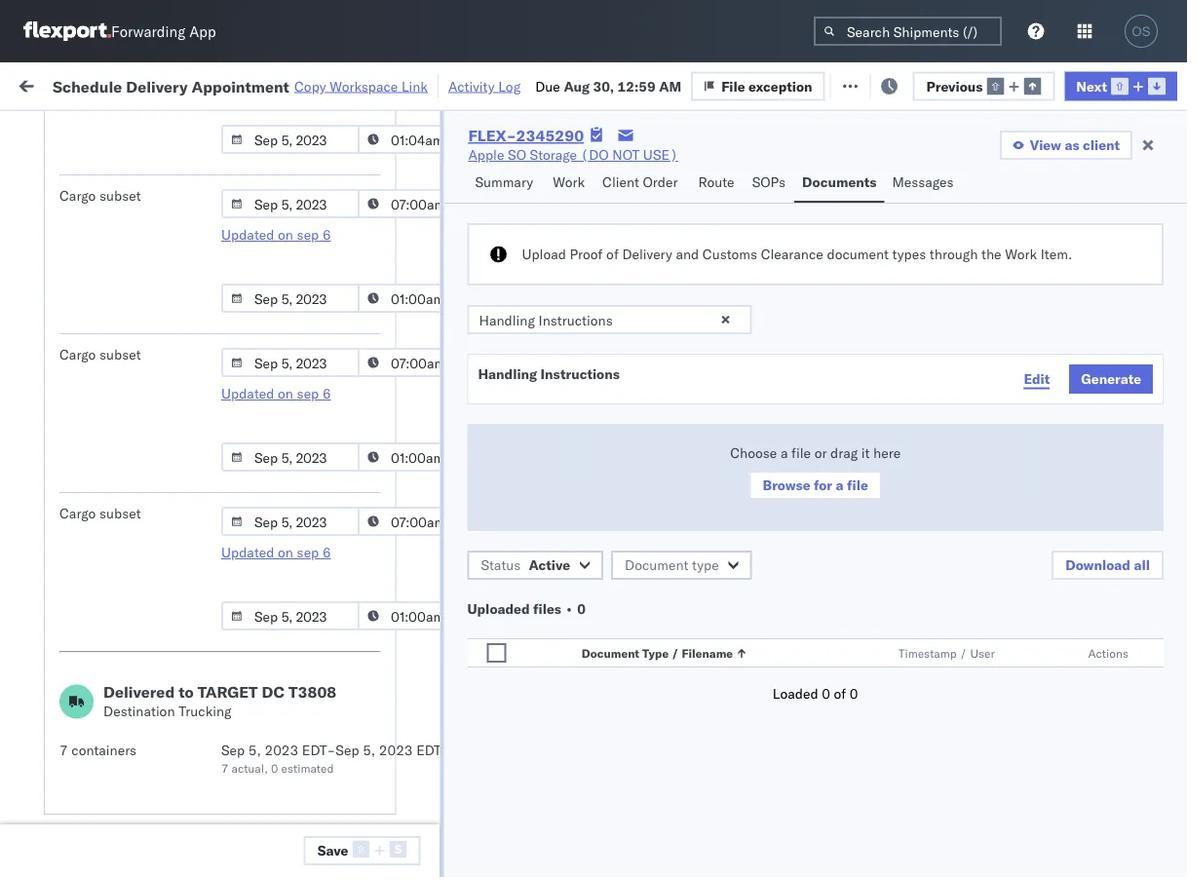 Task type: describe. For each thing, give the bounding box(es) containing it.
am for flex-2345290
[[355, 272, 378, 289]]

a inside button
[[836, 477, 844, 494]]

1 mmm d, yyyy text field from the top
[[221, 125, 360, 154]]

confirm for confirm pickup from los angeles, ca
[[21, 356, 71, 374]]

ocean for 1:00 am mdt, sep 11, 2023
[[597, 658, 637, 675]]

schedule delivery appointment for schedule delivery appointment link associated with bottommost schedule delivery appointment button
[[41, 743, 236, 760]]

estimated
[[281, 761, 334, 776]]

confirm for confirm pickup from new york, ny / newark, nj
[[21, 776, 71, 793]]

1662119
[[1119, 357, 1178, 374]]

apple up "studio"
[[724, 272, 760, 289]]

apple up summary
[[469, 146, 505, 163]]

document type button
[[612, 551, 753, 580]]

Handling Instructions text field
[[468, 305, 752, 335]]

download all
[[1066, 557, 1151, 574]]

bookings test consignee for flex-1919146
[[850, 143, 1006, 160]]

4 fcl from the top
[[640, 572, 665, 589]]

missing
[[110, 132, 158, 149]]

apple so storage (do not use) down document
[[724, 272, 934, 289]]

1 fcl from the top
[[640, 143, 665, 160]]

sep up 1:00 am mdt, sep 11, 2023
[[419, 615, 444, 632]]

integration for flex-2389690
[[850, 443, 918, 460]]

upload customs clearance documents button
[[45, 646, 277, 687]]

apple so storage (do not use) up the timestamp / user
[[850, 615, 1060, 632]]

6 unknown from the top
[[314, 829, 375, 847]]

bookings for flex-1919146
[[850, 143, 908, 160]]

updated for third mmm d, yyyy text field from the top
[[221, 226, 274, 243]]

flexport demo consignee for flex-1893088
[[724, 486, 883, 503]]

1 xiaoyu test client from the left
[[724, 658, 835, 675]]

1 upload customs clearance documents link from the top
[[45, 560, 277, 599]]

0 inside the sep 5, 2023 edt - sep 5, 2023 edt 7 actual, 0 estimated
[[271, 761, 278, 776]]

0 vertical spatial 30,
[[593, 77, 615, 94]]

flex-2345290 link
[[469, 126, 584, 145]]

air for 15,
[[597, 615, 615, 632]]

delivery down confirm pickup from los angeles, ca button
[[106, 442, 156, 459]]

los for third schedule pickup from los angeles, ca 'link' from the top of the page
[[184, 690, 206, 707]]

bat
[[1168, 76, 1188, 93]]

1 horizontal spatial /
[[672, 646, 679, 661]]

∙
[[565, 601, 574, 618]]

1 vertical spatial work
[[553, 174, 585, 191]]

(do down the
[[963, 272, 991, 289]]

bookings test consignee for flex-1893088
[[850, 486, 1006, 503]]

1 horizontal spatial file exception
[[945, 76, 1036, 93]]

cargo subset for third mmm d, yyyy text field from the top
[[59, 187, 141, 204]]

1 horizontal spatial exception
[[972, 76, 1036, 93]]

mdt, for flex-2389690
[[381, 443, 416, 460]]

storage down upload proof of delivery and customs clearance document types through the work item.
[[785, 272, 832, 289]]

types
[[893, 246, 927, 263]]

not up timestamp / user button
[[868, 615, 895, 632]]

3 mmm d, yyyy text field from the top
[[221, 602, 360, 631]]

t3808
[[289, 683, 337, 702]]

2 edt from the left
[[417, 742, 442, 759]]

ocean right bosch
[[766, 701, 806, 718]]

of for upload proof of delivery
[[129, 614, 142, 631]]

subset for mmm d, yyyy text box corresponding to updated on sep 6 button corresponding to fourth mmm d, yyyy text field
[[99, 346, 141, 363]]

madrid,
[[146, 323, 194, 340]]

0 vertical spatial documents
[[803, 174, 877, 191]]

schedule pickup from madrid– barajas airport, madrid, spain link
[[45, 303, 277, 342]]

timestamp / user button
[[895, 642, 1050, 661]]

client
[[1083, 137, 1121, 154]]

lading
[[201, 132, 243, 149]]

exception: missing bill of lading numbers link
[[41, 131, 293, 170]]

schedule pickup from los angeles international airport link
[[45, 217, 277, 256]]

on for 3rd mmm d, yyyy text field from the bottom of the page
[[278, 226, 294, 243]]

am right filters
[[659, 77, 682, 94]]

mdt, for flex-2345290
[[381, 272, 416, 289]]

feb
[[418, 400, 442, 417]]

documents button
[[795, 165, 885, 203]]

2 horizontal spatial work
[[1006, 246, 1038, 263]]

7 resize handle column header from the left
[[1153, 151, 1176, 878]]

2 upload customs clearance documents link from the top
[[45, 646, 277, 685]]

numbers
[[41, 152, 97, 169]]

am for flex-2389690
[[355, 443, 378, 460]]

am down the 4:00 pm mdt, jun 11, 2023
[[355, 615, 378, 632]]

delivery left and
[[623, 246, 673, 263]]

apple so storage (do not use) up "work" button
[[469, 146, 679, 163]]

2389690
[[1119, 443, 1178, 460]]

pickup for confirm pickup from new york, ny / newark, nj 'link'
[[75, 776, 117, 793]]

of inside exception: missing bill of lading numbers
[[185, 132, 198, 149]]

unknown for bosch
[[314, 701, 375, 718]]

2 -- : -- -- text field from the top
[[358, 348, 496, 377]]

12:59 down 4:00
[[314, 615, 352, 632]]

appointment for schedule delivery appointment link associated with bottommost schedule delivery appointment button
[[156, 743, 236, 760]]

as
[[1065, 137, 1080, 154]]

may
[[409, 529, 437, 546]]

12:00
[[314, 186, 352, 203]]

schedule delivery appointment for top schedule delivery appointment button schedule delivery appointment link
[[41, 271, 236, 288]]

1 ocean fcl from the top
[[597, 143, 665, 160]]

confirm delivery button
[[45, 184, 148, 205]]

proof for upload proof of delivery and customs clearance document types through the work item.
[[570, 246, 603, 263]]

12:59 am mst, feb 28, 2023
[[314, 400, 504, 417]]

cargo for fourth mmm d, yyyy text field
[[59, 346, 96, 363]]

trucking
[[179, 703, 232, 720]]

12:59 up estimated
[[314, 744, 352, 761]]

storage up loaded 0 of 0
[[785, 615, 832, 632]]

use) down "item."
[[1025, 272, 1060, 289]]

0 horizontal spatial work
[[123, 76, 157, 93]]

apple up document type / filename button
[[724, 615, 760, 632]]

link
[[402, 78, 428, 95]]

so down upload proof of delivery and customs clearance document types through the work item.
[[763, 272, 782, 289]]

so down types
[[890, 272, 909, 289]]

timestamp
[[899, 646, 957, 661]]

schedule pickup from los angeles, ca for flex-1893088
[[45, 475, 263, 512]]

client inside client order 'button'
[[603, 174, 640, 191]]

documents for first upload customs clearance documents link from the top of the page
[[45, 581, 115, 598]]

confirm pickup from los angeles, ca
[[21, 356, 254, 374]]

bosch ocean test
[[724, 701, 835, 718]]

3 updated on sep 6 from the top
[[221, 544, 331, 561]]

3 -- : -- -- text field from the top
[[358, 602, 496, 631]]

dc
[[262, 683, 285, 702]]

2 xiaoyu from the left
[[850, 658, 892, 675]]

1 vertical spatial schedule delivery appointment button
[[45, 441, 240, 463]]

ocean fcl for xiaoyu test client
[[597, 658, 665, 675]]

forwarding app
[[111, 22, 216, 40]]

3:59 pm mdt, may 9, 2023
[[314, 529, 490, 546]]

(do up loaded 0 of 0
[[836, 615, 864, 632]]

reset to default filters button
[[452, 70, 622, 99]]

aug left 19,
[[419, 186, 445, 203]]

barajas
[[45, 323, 91, 340]]

1 integration test account - karl lagerfeld from the top
[[850, 529, 1104, 546]]

storage up "work" button
[[530, 146, 577, 163]]

12:59 up 3:59
[[314, 443, 352, 460]]

summary
[[475, 174, 533, 191]]

2130383
[[1119, 572, 1178, 589]]

los for confirm pickup from los angeles, ca link
[[153, 356, 174, 374]]

mdt, down the 4:00 pm mdt, jun 11, 2023
[[381, 615, 416, 632]]

12:59 am mdt, aug 30, 2023 for bottommost schedule delivery appointment button
[[314, 744, 507, 761]]

sops button
[[745, 165, 795, 203]]

9,
[[440, 529, 453, 546]]

0 horizontal spatial file
[[722, 77, 746, 94]]

filename
[[682, 646, 733, 661]]

uploaded files ∙ 0
[[468, 601, 586, 618]]

use) up timestamp / user button
[[1025, 615, 1060, 632]]

through
[[930, 246, 978, 263]]

aug right 'due'
[[564, 77, 590, 94]]

new
[[153, 776, 180, 793]]

2 xiaoyu test client from the left
[[850, 658, 962, 675]]

air for 9,
[[597, 529, 615, 546]]

flex-2389690
[[1077, 443, 1178, 460]]

document type / filename button
[[578, 642, 860, 661]]

2 integration test account - on ag from the left
[[850, 443, 1060, 460]]

lcl
[[640, 443, 664, 460]]

here
[[874, 445, 901, 462]]

jun for 15,
[[419, 443, 441, 460]]

use) up order
[[644, 146, 679, 163]]

1 horizontal spatial file
[[945, 76, 968, 93]]

confirm pickup from new york, ny / newark, nj link
[[21, 775, 281, 814]]

schedule delivery appointment copy workspace link
[[53, 76, 428, 96]]

subset for 3rd mmm d, yyyy text field from the bottom of the page
[[99, 187, 141, 204]]

integration for flex-2318555
[[850, 186, 918, 203]]

apple up loaded 0 of 0
[[850, 615, 886, 632]]

from for schedule pickup from los angeles, ca 'link' related to flex-1893088
[[152, 475, 180, 492]]

workspace
[[330, 78, 398, 95]]

12:59 right filters
[[618, 77, 656, 94]]

subset for mmm d, yyyy text box for third updated on sep 6 button from the top
[[99, 505, 141, 522]]

3 unknown from the top
[[314, 357, 375, 374]]

1:00 am mdt, sep 11, 2023
[[314, 658, 497, 675]]

from for schedule pickup from madrid– barajas airport, madrid, spain link
[[152, 304, 180, 321]]

airport inside schedule pickup from los angeles international airport
[[127, 237, 171, 255]]

storage up "timestamp"
[[912, 615, 959, 632]]

4 air from the top
[[597, 315, 615, 332]]

aug down 1:00 am mdt, sep 11, 2023
[[419, 744, 445, 761]]

angeles, for confirm pickup from los angeles, ca link
[[178, 356, 232, 374]]

ca for third schedule pickup from los angeles, ca 'link' from the top of the page
[[45, 709, 63, 727]]

ocean for 4:00 pm mdt, jun 11, 2023
[[597, 572, 637, 589]]

sep down 12:59 am mdt, sep 15, 2023
[[411, 658, 435, 675]]

confirm pickup from amsterdam airport schiphol, haarlemmermeer, netherlands link
[[41, 517, 293, 574]]

confirm delivery
[[45, 185, 148, 202]]

/ inside button
[[960, 646, 968, 661]]

consignee button
[[841, 155, 1016, 175]]

at
[[298, 76, 310, 93]]

destination
[[103, 703, 175, 720]]

delivery up upload customs clearance documents button
[[145, 614, 195, 631]]

flex id
[[1045, 159, 1082, 174]]

mdt, for flex-2130497
[[372, 529, 406, 546]]

target
[[198, 683, 258, 702]]

storage down through
[[912, 272, 959, 289]]

documents for 1st upload customs clearance documents link from the bottom of the page
[[45, 667, 115, 684]]

flex-1893088
[[1077, 486, 1178, 503]]

not down document
[[868, 272, 895, 289]]

3 cargo subset from the top
[[59, 505, 141, 522]]

pickup for confirm pickup from amsterdam airport schiphol, haarlemmermeer, netherlands link
[[94, 518, 136, 535]]

19,
[[448, 186, 469, 203]]

from for schedule pickup from los angeles, ca 'link' associated with flex-1919147
[[152, 390, 180, 407]]

handling instructions
[[478, 366, 620, 383]]

route
[[699, 174, 735, 191]]

view
[[1031, 137, 1062, 154]]

flexport for unknown
[[724, 486, 775, 503]]

pickup for schedule pickup from los angeles, ca 'link' associated with flex-1919147
[[106, 390, 148, 407]]

apple so storage (do not use) down through
[[850, 272, 1060, 289]]

default
[[521, 75, 568, 92]]

0 horizontal spatial actions
[[1089, 646, 1129, 661]]

bill
[[162, 132, 182, 149]]

3 updated on sep 6 button from the top
[[221, 544, 331, 561]]

resize handle column header for mode
[[690, 151, 714, 878]]

flex-2318886
[[1077, 658, 1178, 675]]

12:59 down 12:00
[[314, 272, 352, 289]]

copy workspace link button
[[294, 78, 428, 95]]

angeles, for schedule pickup from los angeles, ca 'link' associated with flex-1919147
[[209, 390, 263, 407]]

confirm pickup from los angeles, ca button
[[21, 355, 254, 377]]

client order button
[[595, 165, 691, 203]]

activity
[[449, 78, 495, 95]]

2 integration test account - karl lagerfeld from the top
[[850, 572, 1104, 589]]

not up user
[[995, 615, 1022, 632]]

drag
[[831, 445, 858, 462]]

0 horizontal spatial a
[[781, 445, 788, 462]]

work button
[[545, 165, 595, 203]]

Search Shipments (/) text field
[[814, 17, 1003, 46]]

next button
[[1065, 71, 1178, 101]]

delivery inside button
[[98, 185, 148, 202]]

confirm pickup from new york, ny / newark, nj button
[[21, 775, 281, 816]]

integration up 'browse'
[[724, 443, 791, 460]]

mdt, for flex-2130383
[[372, 572, 406, 589]]

upload proof of delivery and customs clearance document types through the work item.
[[522, 246, 1073, 263]]

(do up "work" button
[[581, 146, 609, 163]]

order
[[643, 174, 678, 191]]

from for the "schedule pickup from los angeles international airport" link
[[152, 218, 180, 235]]

mdt, for flex-1919146
[[381, 143, 416, 160]]

4 -- : -- -- text field from the top
[[358, 507, 496, 536]]

schedule delivery appointment link for top schedule delivery appointment button
[[41, 270, 236, 289]]

0 horizontal spatial 2345290
[[517, 126, 584, 145]]

0 horizontal spatial flex-2345290
[[469, 126, 584, 145]]

vandelay for vandelay
[[724, 357, 780, 374]]

consignee inside "button"
[[850, 159, 907, 174]]

schedule inside schedule pickup from los angeles international airport
[[45, 218, 103, 235]]

am for flex-2318555
[[355, 186, 378, 203]]

0 vertical spatial actions
[[1129, 159, 1170, 174]]

so up document type / filename button
[[763, 615, 782, 632]]

not down the
[[995, 272, 1022, 289]]

resize handle column header for deadline
[[495, 151, 519, 878]]

6 for third mmm d, yyyy text field from the top's updated on sep 6 button
[[323, 226, 331, 243]]

fcl for xiaoyu test client
[[640, 658, 665, 675]]

am for flex-2318886
[[347, 658, 369, 675]]

upload down netherlands on the left bottom of the page
[[45, 614, 89, 631]]

2 -- : -- -- text field from the top
[[358, 284, 496, 313]]

pm for 4:00
[[347, 572, 368, 589]]

7 inside the sep 5, 2023 edt - sep 5, 2023 edt 7 actual, 0 estimated
[[221, 761, 229, 776]]

choose a file or drag it here
[[731, 445, 901, 462]]

12:59 am mdt, aug 30, 2023 for top schedule delivery appointment button
[[314, 272, 507, 289]]

(do down document
[[836, 272, 864, 289]]

message
[[172, 76, 227, 93]]

document for document type / filename
[[582, 646, 640, 661]]

activity log button
[[449, 74, 521, 98]]

fcl for flexport demo consignee
[[640, 400, 665, 417]]

am down 1:00 am mdt, sep 11, 2023
[[355, 744, 378, 761]]

client name button
[[714, 155, 821, 175]]

aug down 12:00 am mdt, aug 19, 2023
[[419, 272, 445, 289]]

edit
[[1024, 370, 1051, 387]]

2318555
[[1119, 186, 1178, 203]]

los for the "schedule pickup from los angeles international airport" link
[[184, 218, 206, 235]]

use) down types
[[899, 272, 934, 289]]

upload down "work" button
[[522, 246, 566, 263]]

clearance for first upload customs clearance documents link from the top of the page
[[151, 561, 214, 578]]

resize handle column header for workitem
[[279, 151, 302, 878]]

mdt, down 1:00 am mdt, sep 11, 2023
[[381, 744, 416, 761]]

2 updated on sep 6 from the top
[[221, 385, 331, 402]]

jul
[[419, 143, 437, 160]]

integration up "timestamp"
[[850, 572, 918, 589]]

netherlands
[[41, 557, 117, 574]]

mdt, for flex-2318555
[[381, 186, 416, 203]]

file inside button
[[848, 477, 869, 494]]

0 vertical spatial schedule delivery appointment button
[[41, 270, 236, 291]]



Task type: vqa. For each thing, say whether or not it's contained in the screenshot.
CUSTOMS
yes



Task type: locate. For each thing, give the bounding box(es) containing it.
integration for flex-2130497
[[850, 529, 918, 546]]

client inside client name button
[[724, 159, 755, 174]]

0 vertical spatial work
[[123, 76, 157, 93]]

2 6 from the top
[[323, 385, 331, 402]]

2 12:59 am mdt, aug 30, 2023 from the top
[[314, 744, 507, 761]]

1 vertical spatial proof
[[93, 614, 126, 631]]

1 cargo subset from the top
[[59, 187, 141, 204]]

-- for ac ram
[[850, 229, 867, 246]]

bookings test consignee for flex-1919147
[[850, 400, 1006, 417]]

los inside schedule pickup from los angeles international airport
[[184, 218, 206, 235]]

2 air from the top
[[597, 229, 615, 246]]

3 mmm d, yyyy text field from the top
[[221, 284, 360, 313]]

2 vertical spatial updated on sep 6
[[221, 544, 331, 561]]

flex-1662119
[[1077, 357, 1178, 374]]

demo
[[778, 400, 814, 417], [778, 486, 814, 503]]

1 updated on sep 6 from the top
[[221, 226, 331, 243]]

clearance up delivered to target dc t3808 button on the left of the page
[[151, 647, 214, 664]]

updated for fourth mmm d, yyyy text field
[[221, 385, 274, 402]]

browse for a file
[[763, 477, 869, 494]]

apple so storage (do not use) up loaded 0 of 0
[[724, 615, 934, 632]]

4 mmm d, yyyy text field from the top
[[221, 443, 360, 472]]

confirm for confirm delivery
[[45, 185, 95, 202]]

upload down the upload proof of delivery
[[45, 647, 89, 664]]

delivery down destination
[[102, 743, 152, 760]]

0 vertical spatial bookings test consignee
[[850, 143, 1006, 160]]

2345290 up snooze
[[517, 126, 584, 145]]

-- right loaded on the bottom
[[850, 701, 867, 718]]

mdt, down mst,
[[381, 443, 416, 460]]

work
[[123, 76, 157, 93], [553, 174, 585, 191], [1006, 246, 1038, 263]]

0 vertical spatial integration test account - karl lagerfeld
[[850, 529, 1104, 546]]

1 vertical spatial a
[[836, 477, 844, 494]]

1 horizontal spatial 5,
[[363, 742, 376, 759]]

schedule pickup from los angeles, ca up haarlemmermeer,
[[45, 475, 263, 512]]

studio apparel
[[724, 315, 816, 332]]

2 vertical spatial -- : -- -- text field
[[358, 602, 496, 631]]

1 edt from the left
[[302, 742, 327, 759]]

3 subset from the top
[[99, 505, 141, 522]]

ocean left type
[[597, 658, 637, 675]]

6
[[323, 226, 331, 243], [323, 385, 331, 402], [323, 544, 331, 561]]

- inside the sep 5, 2023 edt - sep 5, 2023 edt 7 actual, 0 estimated
[[327, 742, 336, 759]]

not inside apple so storage (do not use) link
[[613, 146, 640, 163]]

from inside confirm pickup from new york, ny / newark, nj
[[120, 776, 149, 793]]

exception up client name button
[[749, 77, 813, 94]]

sep up actual,
[[221, 742, 245, 759]]

document for document type
[[625, 557, 689, 574]]

1 pm from the top
[[347, 529, 368, 546]]

lagerfeld
[[1046, 529, 1104, 546], [1046, 572, 1104, 589]]

bat button
[[1138, 70, 1188, 99]]

ocean fcl up client order
[[597, 143, 665, 160]]

ocean left lcl
[[597, 443, 637, 460]]

1 -- : -- -- text field from the top
[[358, 189, 496, 218]]

or
[[815, 445, 827, 462]]

2 unknown from the top
[[314, 315, 375, 332]]

3 ocean fcl from the top
[[597, 400, 665, 417]]

-- : -- -- text field
[[358, 125, 496, 154], [358, 348, 496, 377], [358, 443, 496, 472], [358, 507, 496, 536]]

2318886
[[1119, 658, 1178, 675]]

2 mmm d, yyyy text field from the top
[[221, 189, 360, 218]]

filtered by:
[[20, 119, 89, 137]]

2 bookings test consignee from the top
[[850, 400, 1006, 417]]

1 horizontal spatial ag
[[1041, 443, 1060, 460]]

confirm inside confirm pickup from new york, ny / newark, nj
[[21, 776, 71, 793]]

1 vertical spatial 12:59 am mdt, aug 30, 2023
[[314, 744, 507, 761]]

upload customs clearance documents link down haarlemmermeer,
[[45, 560, 277, 599]]

3 -- : -- -- text field from the top
[[358, 443, 496, 472]]

Search Work text field
[[622, 70, 834, 99]]

8 resize handle column header from the left
[[1168, 151, 1188, 878]]

flex-1919146
[[1077, 143, 1178, 160]]

ac
[[724, 229, 742, 246]]

updated on sep 6 button for third mmm d, yyyy text field from the top
[[221, 226, 331, 243]]

from inside confirm pickup from los angeles, ca link
[[120, 356, 149, 374]]

account for flex-2130497
[[951, 529, 1002, 546]]

1 integration test account - on ag from the left
[[724, 443, 933, 460]]

15, for jun
[[445, 443, 466, 460]]

angeles, for third schedule pickup from los angeles, ca 'link' from the top of the page
[[209, 690, 263, 707]]

2 cargo from the top
[[59, 346, 96, 363]]

mdt, down 12:59 am mdt, sep 15, 2023
[[373, 658, 407, 675]]

ca
[[235, 356, 254, 374], [45, 409, 63, 426], [45, 495, 63, 512], [45, 709, 63, 727]]

mdt, down deadline button
[[381, 186, 416, 203]]

spain
[[197, 323, 232, 340]]

1 air from the top
[[597, 186, 615, 203]]

xiaoyu up bosch
[[724, 658, 765, 675]]

2 vertical spatial cargo subset
[[59, 505, 141, 522]]

pickup for third schedule pickup from los angeles, ca 'link' from the top of the page
[[106, 690, 148, 707]]

1 vertical spatial bookings
[[850, 400, 908, 417]]

browse for a file button
[[750, 471, 882, 500]]

1 6 from the top
[[323, 226, 331, 243]]

1 lagerfeld from the top
[[1046, 529, 1104, 546]]

mmm d, yyyy text field for third updated on sep 6 button from the top
[[221, 507, 360, 536]]

1 -- : -- -- text field from the top
[[358, 125, 496, 154]]

upload customs clearance documents for first upload customs clearance documents link from the top of the page
[[45, 561, 214, 598]]

0 horizontal spatial xiaoyu
[[724, 658, 765, 675]]

use) up "timestamp"
[[899, 615, 934, 632]]

upload down schiphol,
[[45, 561, 89, 578]]

flex
[[1045, 159, 1067, 174]]

los up the amsterdam at the left of page
[[184, 475, 206, 492]]

2 lagerfeld from the top
[[1046, 572, 1104, 589]]

1 horizontal spatial vandelay
[[850, 357, 907, 374]]

confirm inside confirm pickup from amsterdam airport schiphol, haarlemmermeer, netherlands
[[41, 518, 91, 535]]

mmm d, yyyy text field up deadline on the left of page
[[221, 125, 360, 154]]

1 bookings from the top
[[850, 143, 908, 160]]

ocean
[[597, 143, 637, 160], [597, 357, 637, 374], [597, 400, 637, 417], [597, 443, 637, 460], [597, 572, 637, 589], [597, 658, 637, 675], [766, 701, 806, 718]]

air up document type button
[[597, 529, 615, 546]]

1 flexport from the top
[[724, 400, 775, 417]]

2 sep from the top
[[297, 385, 319, 402]]

consignee
[[940, 143, 1006, 160], [850, 159, 907, 174], [818, 400, 883, 417], [940, 400, 1006, 417], [818, 486, 883, 503], [940, 486, 1006, 503]]

pm for 3:59
[[347, 529, 368, 546]]

karl left flex-2130497
[[1018, 529, 1043, 546]]

actions down flex-2342348
[[1089, 646, 1129, 661]]

type
[[643, 646, 669, 661]]

2 schedule pickup from los angeles, ca link from the top
[[45, 474, 277, 513]]

client name
[[724, 159, 789, 174]]

clearance for 1st upload customs clearance documents link from the bottom of the page
[[151, 647, 214, 664]]

flex-2318555 button
[[1045, 181, 1182, 208], [1045, 181, 1182, 208]]

12:59 left mst,
[[314, 400, 352, 417]]

am right 12:00
[[355, 186, 378, 203]]

0 vertical spatial 15,
[[445, 443, 466, 460]]

1 vertical spatial subset
[[99, 346, 141, 363]]

on for mmm d, yyyy text box corresponding to updated on sep 6 button corresponding to fourth mmm d, yyyy text field
[[278, 385, 294, 402]]

2 bookings from the top
[[850, 400, 908, 417]]

clearance right ac
[[761, 246, 824, 263]]

schedule delivery appointment button up schedule pickup from madrid– barajas airport, madrid, spain
[[41, 270, 236, 291]]

updated
[[221, 226, 274, 243], [221, 385, 274, 402], [221, 544, 274, 561]]

reset
[[464, 75, 501, 92]]

so inside apple so storage (do not use) link
[[508, 146, 527, 163]]

a right for in the bottom of the page
[[836, 477, 844, 494]]

to inside the reset to default filters button
[[504, 75, 517, 92]]

2 ag from the left
[[1041, 443, 1060, 460]]

4 resize handle column header from the left
[[690, 151, 714, 878]]

mdt, for flex-2318886
[[373, 658, 407, 675]]

document inside button
[[582, 646, 640, 661]]

759 at risk
[[269, 76, 336, 93]]

1 -- from the top
[[850, 229, 867, 246]]

11, for sep
[[439, 658, 460, 675]]

updated on sep 6 down 12:00
[[221, 226, 331, 243]]

delivery up schedule pickup from madrid– barajas airport, madrid, spain
[[102, 271, 152, 288]]

ca inside button
[[235, 356, 254, 374]]

0 vertical spatial jun
[[419, 443, 441, 460]]

clearance inside button
[[151, 647, 214, 664]]

flex-1857563 button
[[1045, 224, 1182, 251], [1045, 224, 1182, 251]]

0 horizontal spatial proof
[[93, 614, 126, 631]]

edit button
[[1013, 365, 1062, 394]]

2 pm from the top
[[347, 572, 368, 589]]

angeles, for schedule pickup from los angeles, ca 'link' related to flex-1893088
[[209, 475, 263, 492]]

air down mode
[[597, 186, 615, 203]]

airport inside confirm pickup from amsterdam airport schiphol, haarlemmermeer, netherlands
[[247, 518, 290, 535]]

pickup for confirm pickup from los angeles, ca link
[[75, 356, 117, 374]]

2 vertical spatial 6
[[323, 544, 331, 561]]

ocean fcl left type
[[597, 572, 665, 589]]

from
[[152, 218, 180, 235], [152, 304, 180, 321], [120, 356, 149, 374], [152, 390, 180, 407], [152, 475, 180, 492], [140, 518, 169, 535], [152, 690, 180, 707], [120, 776, 149, 793]]

upload
[[522, 246, 566, 263], [45, 561, 89, 578], [45, 614, 89, 631], [45, 647, 89, 664]]

due
[[536, 77, 561, 94]]

upload inside button
[[45, 647, 89, 664]]

2 vertical spatial schedule delivery appointment button
[[41, 742, 236, 763]]

0 horizontal spatial airport
[[127, 237, 171, 255]]

None checkbox
[[487, 644, 507, 663]]

mdt, down 12:00 am mdt, aug 19, 2023
[[381, 272, 416, 289]]

1 vertical spatial updated on sep 6 button
[[221, 385, 331, 402]]

demo down choose a file or drag it here
[[778, 486, 814, 503]]

1 cargo from the top
[[59, 187, 96, 204]]

customs for first upload customs clearance documents link from the top of the page
[[93, 561, 148, 578]]

5 unknown from the top
[[314, 701, 375, 718]]

1 on from the left
[[891, 443, 911, 460]]

from down confirm pickup from los angeles, ca button
[[152, 390, 180, 407]]

2 vertical spatial schedule delivery appointment
[[41, 743, 236, 760]]

1 flexport demo consignee from the top
[[724, 400, 883, 417]]

2 flexport demo consignee from the top
[[724, 486, 883, 503]]

2342348
[[1119, 615, 1178, 632]]

2 -- from the top
[[850, 701, 867, 718]]

0 vertical spatial updated
[[221, 226, 274, 243]]

ca for schedule pickup from los angeles, ca 'link' related to flex-1893088
[[45, 495, 63, 512]]

1 vertical spatial clearance
[[151, 561, 214, 578]]

ocean fcl
[[597, 143, 665, 160], [597, 357, 665, 374], [597, 400, 665, 417], [597, 572, 665, 589], [597, 658, 665, 675]]

1 vertical spatial updated
[[221, 385, 274, 402]]

schedule pickup from los angeles, ca link for flex-1919147
[[45, 389, 277, 428]]

1 updated on sep 6 button from the top
[[221, 226, 331, 243]]

fcl down handling instructions text field
[[640, 357, 665, 374]]

0 vertical spatial 12:59 am mdt, aug 30, 2023
[[314, 272, 507, 289]]

document type
[[625, 557, 719, 574]]

file up client name at the right top of page
[[722, 77, 746, 94]]

ag right here
[[915, 443, 933, 460]]

(do up timestamp / user button
[[963, 615, 991, 632]]

1 resize handle column header from the left
[[279, 151, 302, 878]]

cargo subset
[[59, 187, 141, 204], [59, 346, 141, 363], [59, 505, 141, 522]]

demo for flex-1919147
[[778, 400, 814, 417]]

to for default
[[504, 75, 517, 92]]

confirm for confirm pickup from amsterdam airport schiphol, haarlemmermeer, netherlands
[[41, 518, 91, 535]]

2 mmm d, yyyy text field from the top
[[221, 507, 360, 536]]

5 ocean fcl from the top
[[597, 658, 665, 675]]

0 horizontal spatial vandelay
[[724, 357, 780, 374]]

-- for bosch ocean test
[[850, 701, 867, 718]]

2 subset from the top
[[99, 346, 141, 363]]

mdt, down 3:59 pm mdt, may 9, 2023 at the bottom of page
[[372, 572, 406, 589]]

ca for schedule pickup from los angeles, ca 'link' associated with flex-1919147
[[45, 409, 63, 426]]

0 vertical spatial upload customs clearance documents link
[[45, 560, 277, 599]]

flex-
[[469, 126, 517, 145], [1077, 143, 1119, 160], [1077, 186, 1119, 203], [1077, 229, 1119, 246], [1077, 272, 1119, 289], [1077, 357, 1119, 374], [1077, 400, 1119, 417], [1077, 443, 1119, 460], [1077, 486, 1119, 503], [1077, 529, 1119, 546], [1077, 572, 1119, 589], [1077, 615, 1119, 632], [1077, 658, 1119, 675]]

2 vertical spatial sep
[[297, 544, 319, 561]]

from inside schedule pickup from los angeles international airport
[[152, 218, 180, 235]]

pickup inside confirm pickup from amsterdam airport schiphol, haarlemmermeer, netherlands
[[94, 518, 136, 535]]

5, down 1:00 am mdt, sep 11, 2023
[[363, 742, 376, 759]]

1 vertical spatial flexport demo consignee
[[724, 486, 883, 503]]

all
[[1135, 557, 1151, 574]]

1 vertical spatial 15,
[[447, 615, 468, 632]]

2 vertical spatial documents
[[45, 667, 115, 684]]

/ right the 'ny'
[[240, 776, 248, 793]]

unknown for ac
[[314, 229, 375, 246]]

appointment for schedule delivery appointment link associated with the middle schedule delivery appointment button
[[160, 442, 240, 459]]

schedule delivery appointment down confirm pickup from los angeles, ca button
[[45, 442, 240, 459]]

0 vertical spatial a
[[781, 445, 788, 462]]

and
[[676, 246, 699, 263]]

integration test account - on ag down west at the right top of page
[[850, 443, 1060, 460]]

1 subset from the top
[[99, 187, 141, 204]]

1 vertical spatial --
[[850, 701, 867, 718]]

appointment for top schedule delivery appointment button schedule delivery appointment link
[[156, 271, 236, 288]]

from inside confirm pickup from amsterdam airport schiphol, haarlemmermeer, netherlands
[[140, 518, 169, 535]]

2 ocean fcl from the top
[[597, 357, 665, 374]]

0 vertical spatial updated on sep 6 button
[[221, 226, 331, 243]]

1 vertical spatial sep
[[297, 385, 319, 402]]

0 vertical spatial customs
[[703, 246, 758, 263]]

schedule pickup from los angeles, ca link for flex-1893088
[[45, 474, 277, 513]]

am for flex-1919147
[[355, 400, 378, 417]]

6 left mst,
[[323, 385, 331, 402]]

1 vertical spatial airport
[[247, 518, 290, 535]]

2 fcl from the top
[[640, 357, 665, 374]]

copy
[[294, 78, 326, 95]]

3 cargo from the top
[[59, 505, 96, 522]]

1 vertical spatial upload customs clearance documents link
[[45, 646, 277, 685]]

1 mmm d, yyyy text field from the top
[[221, 348, 360, 377]]

schedule delivery appointment link down confirm pickup from los angeles, ca button
[[45, 441, 240, 461]]

1 upload customs clearance documents from the top
[[45, 561, 214, 598]]

0 vertical spatial clearance
[[761, 246, 824, 263]]

customs inside button
[[93, 647, 148, 664]]

status
[[481, 557, 521, 574]]

bookings test consignee up messages
[[850, 143, 1006, 160]]

schedule pickup from los angeles, ca for flex-1919147
[[45, 390, 263, 426]]

/
[[672, 646, 679, 661], [960, 646, 968, 661], [240, 776, 248, 793]]

file
[[792, 445, 811, 462], [848, 477, 869, 494]]

updated on sep 6 button down 12:00
[[221, 226, 331, 243]]

upload proof of delivery
[[45, 614, 195, 631]]

from down airport,
[[120, 356, 149, 374]]

document type / filename
[[582, 646, 733, 661]]

to inside delivered to target dc t3808 destination trucking
[[179, 683, 194, 702]]

sep
[[419, 615, 444, 632], [411, 658, 435, 675], [221, 742, 245, 759], [336, 742, 359, 759]]

1 demo from the top
[[778, 400, 814, 417]]

demo for flex-1893088
[[778, 486, 814, 503]]

schedule delivery appointment link
[[41, 270, 236, 289], [45, 441, 240, 461], [41, 742, 236, 761]]

handling
[[478, 366, 538, 383]]

schedule pickup from los angeles, ca down confirm pickup from los angeles, ca button
[[45, 390, 263, 426]]

2 updated on sep 6 button from the top
[[221, 385, 331, 402]]

5, up actual,
[[249, 742, 261, 759]]

2 vertical spatial updated on sep 6 button
[[221, 544, 331, 561]]

karl left download
[[1018, 572, 1043, 589]]

flexport demo consignee up choose a file or drag it here
[[724, 400, 883, 417]]

vandelay for vandelay west
[[850, 357, 907, 374]]

airport right the amsterdam at the left of page
[[247, 518, 290, 535]]

flexport. image
[[23, 21, 111, 41]]

app
[[189, 22, 216, 40]]

a right 'choose'
[[781, 445, 788, 462]]

fcl for vandelay
[[640, 357, 665, 374]]

1 vandelay from the left
[[724, 357, 780, 374]]

/ inside confirm pickup from new york, ny / newark, nj
[[240, 776, 248, 793]]

0 vertical spatial schedule delivery appointment
[[41, 271, 236, 288]]

0 horizontal spatial file exception
[[722, 77, 813, 94]]

upload customs clearance documents for 1st upload customs clearance documents link from the bottom of the page
[[45, 647, 214, 684]]

0 horizontal spatial 7
[[59, 742, 68, 759]]

upload customs clearance documents inside upload customs clearance documents button
[[45, 647, 214, 684]]

1919146
[[1119, 143, 1178, 160]]

flexport demo consignee for flex-1919147
[[724, 400, 883, 417]]

0 horizontal spatial file
[[792, 445, 811, 462]]

5 fcl from the top
[[640, 658, 665, 675]]

1 vertical spatial schedule delivery appointment link
[[45, 441, 240, 461]]

pickup for schedule pickup from los angeles, ca 'link' related to flex-1893088
[[106, 475, 148, 492]]

schedule delivery appointment link for bottommost schedule delivery appointment button
[[41, 742, 236, 761]]

customs for 1st upload customs clearance documents link from the bottom of the page
[[93, 647, 148, 664]]

2 updated from the top
[[221, 385, 274, 402]]

4 unknown from the top
[[314, 486, 375, 503]]

of for loaded 0 of 0
[[834, 686, 847, 703]]

airport
[[127, 237, 171, 255], [247, 518, 290, 535]]

unknown for studio
[[314, 315, 375, 332]]

ac ram
[[724, 229, 773, 246]]

1 horizontal spatial a
[[836, 477, 844, 494]]

1 vertical spatial schedule pickup from los angeles, ca link
[[45, 474, 277, 513]]

schedule delivery appointment for schedule delivery appointment link associated with the middle schedule delivery appointment button
[[45, 442, 240, 459]]

0 vertical spatial 2345290
[[517, 126, 584, 145]]

6 resize handle column header from the left
[[1012, 151, 1036, 878]]

3 bookings from the top
[[850, 486, 908, 503]]

2 vertical spatial customs
[[93, 647, 148, 664]]

2 schedule pickup from los angeles, ca from the top
[[45, 475, 263, 512]]

1 vertical spatial flex-2345290
[[1077, 272, 1178, 289]]

delivered to target dc t3808 destination trucking
[[103, 683, 337, 720]]

mmm d, yyyy text field up 3:59
[[221, 443, 360, 472]]

exception:
[[41, 132, 106, 149]]

los left angeles
[[184, 218, 206, 235]]

ocean up ocean lcl
[[597, 400, 637, 417]]

appointment
[[192, 76, 290, 96], [156, 271, 236, 288], [160, 442, 240, 459], [156, 743, 236, 760]]

resize handle column header
[[279, 151, 302, 878], [495, 151, 519, 878], [564, 151, 587, 878], [690, 151, 714, 878], [817, 151, 841, 878], [1012, 151, 1036, 878], [1153, 151, 1176, 878], [1168, 151, 1188, 878]]

confirm delivery link
[[45, 184, 148, 203]]

actual,
[[232, 761, 268, 776]]

MMM D, YYYY text field
[[221, 125, 360, 154], [221, 189, 360, 218], [221, 284, 360, 313], [221, 443, 360, 472]]

3 bookings test consignee from the top
[[850, 486, 1006, 503]]

4 ocean fcl from the top
[[597, 572, 665, 589]]

1 vertical spatial flexport
[[724, 486, 775, 503]]

0 vertical spatial flexport demo consignee
[[724, 400, 883, 417]]

1 unknown from the top
[[314, 229, 375, 246]]

0 vertical spatial updated on sep 6
[[221, 226, 331, 243]]

2 karl from the top
[[1018, 572, 1043, 589]]

1 karl from the top
[[1018, 529, 1043, 546]]

3 resize handle column header from the left
[[564, 151, 587, 878]]

2 vertical spatial clearance
[[151, 647, 214, 664]]

1 vertical spatial cargo
[[59, 346, 96, 363]]

updated on sep 6 up 4:00
[[221, 544, 331, 561]]

0 vertical spatial -- : -- -- text field
[[358, 189, 496, 218]]

1 vertical spatial customs
[[93, 561, 148, 578]]

2 resize handle column header from the left
[[495, 151, 519, 878]]

from for confirm pickup from new york, ny / newark, nj 'link'
[[120, 776, 149, 793]]

3 updated from the top
[[221, 544, 274, 561]]

1 horizontal spatial actions
[[1129, 159, 1170, 174]]

1 horizontal spatial 2345290
[[1119, 272, 1178, 289]]

0 vertical spatial --
[[850, 229, 867, 246]]

choose
[[731, 445, 778, 462]]

2 cargo subset from the top
[[59, 346, 141, 363]]

customs right and
[[703, 246, 758, 263]]

angeles, inside button
[[178, 356, 232, 374]]

sep for updated on sep 6 button corresponding to fourth mmm d, yyyy text field
[[297, 385, 319, 402]]

3 schedule pickup from los angeles, ca from the top
[[45, 690, 263, 727]]

proof for upload proof of delivery
[[93, 614, 126, 631]]

1 vertical spatial pm
[[347, 572, 368, 589]]

-- : -- -- text field
[[358, 189, 496, 218], [358, 284, 496, 313], [358, 602, 496, 631]]

1 bookings test consignee from the top
[[850, 143, 1006, 160]]

file down it
[[848, 477, 869, 494]]

MMM D, YYYY text field
[[221, 348, 360, 377], [221, 507, 360, 536], [221, 602, 360, 631]]

mmm d, yyyy text field up spain on the left
[[221, 284, 360, 313]]

12:59 am mdt, aug 30, 2023
[[314, 272, 507, 289], [314, 744, 507, 761]]

upload customs clearance documents link up destination
[[45, 646, 277, 685]]

3 schedule pickup from los angeles, ca link from the top
[[45, 689, 277, 728]]

schedule delivery appointment button down confirm pickup from los angeles, ca button
[[45, 441, 240, 463]]

cargo subset down numbers
[[59, 187, 141, 204]]

bosch
[[724, 701, 762, 718]]

1 vertical spatial lagerfeld
[[1046, 572, 1104, 589]]

pickup inside schedule pickup from madrid– barajas airport, madrid, spain
[[106, 304, 148, 321]]

updated on sep 6 button for fourth mmm d, yyyy text field
[[221, 385, 331, 402]]

updated on sep 6 down spain on the left
[[221, 385, 331, 402]]

1 schedule pickup from los angeles, ca from the top
[[45, 390, 263, 426]]

from for third schedule pickup from los angeles, ca 'link' from the top of the page
[[152, 690, 180, 707]]

pickup for the "schedule pickup from los angeles international airport" link
[[106, 218, 148, 235]]

1 horizontal spatial to
[[504, 75, 517, 92]]

1 xiaoyu from the left
[[724, 658, 765, 675]]

message (0)
[[172, 76, 252, 93]]

1 horizontal spatial proof
[[570, 246, 603, 263]]

7 left actual,
[[221, 761, 229, 776]]

1 vertical spatial schedule delivery appointment
[[45, 442, 240, 459]]

6 air from the top
[[597, 615, 615, 632]]

am
[[659, 77, 682, 94], [355, 143, 378, 160], [355, 186, 378, 203], [355, 272, 378, 289], [355, 400, 378, 417], [355, 443, 378, 460], [355, 615, 378, 632], [347, 658, 369, 675], [355, 744, 378, 761]]

0 vertical spatial pm
[[347, 529, 368, 546]]

1:00
[[314, 658, 344, 675]]

cargo subset for fourth mmm d, yyyy text field
[[59, 346, 141, 363]]

from up madrid,
[[152, 304, 180, 321]]

2 vertical spatial updated
[[221, 544, 274, 561]]

on down edit button
[[1018, 443, 1038, 460]]

1 vertical spatial to
[[179, 683, 194, 702]]

2 vertical spatial subset
[[99, 505, 141, 522]]

from for confirm pickup from los angeles, ca link
[[120, 356, 149, 374]]

item.
[[1041, 246, 1073, 263]]

1 vertical spatial 11,
[[439, 658, 460, 675]]

name
[[758, 159, 789, 174]]

jun for 11,
[[409, 572, 432, 589]]

1 vertical spatial cargo subset
[[59, 346, 141, 363]]

mmm d, yyyy text field for updated on sep 6 button corresponding to fourth mmm d, yyyy text field
[[221, 348, 360, 377]]

bookings for flex-1893088
[[850, 486, 908, 503]]

of for upload proof of delivery and customs clearance document types through the work item.
[[607, 246, 619, 263]]

1 ag from the left
[[915, 443, 933, 460]]

0 vertical spatial cargo
[[59, 187, 96, 204]]

1 5, from the left
[[249, 742, 261, 759]]

integration test account - on ag
[[724, 443, 933, 460], [850, 443, 1060, 460]]

2 vertical spatial schedule pickup from los angeles, ca link
[[45, 689, 277, 728]]

0 horizontal spatial 5,
[[249, 742, 261, 759]]

xiaoyu
[[724, 658, 765, 675], [850, 658, 892, 675]]

document inside button
[[625, 557, 689, 574]]

jun down feb
[[419, 443, 441, 460]]

5 resize handle column header from the left
[[817, 151, 841, 878]]

ocean right active
[[597, 572, 637, 589]]

documents down netherlands on the left bottom of the page
[[45, 581, 115, 598]]

updated up madrid–
[[221, 226, 274, 243]]

11, for jun
[[435, 572, 456, 589]]

am for flex-1919146
[[355, 143, 378, 160]]

so up "timestamp"
[[890, 615, 909, 632]]

2 5, from the left
[[363, 742, 376, 759]]

schedule inside schedule pickup from madrid– barajas airport, madrid, spain
[[45, 304, 103, 321]]

sep down t3808 at the left of page
[[336, 742, 359, 759]]

account for flex-2318555
[[951, 186, 1002, 203]]

studio
[[724, 315, 764, 332]]

0 vertical spatial karl
[[1018, 529, 1043, 546]]

0 horizontal spatial edt
[[302, 742, 327, 759]]

los for schedule pickup from los angeles, ca 'link' associated with flex-1919147
[[184, 390, 206, 407]]

pickup inside confirm pickup from new york, ny / newark, nj
[[75, 776, 117, 793]]

updated on sep 6 button down spain on the left
[[221, 385, 331, 402]]

apple down document
[[850, 272, 886, 289]]

so down "flex-2345290" link
[[508, 146, 527, 163]]

sep for third mmm d, yyyy text field from the top's updated on sep 6 button
[[297, 226, 319, 243]]

view as client
[[1031, 137, 1121, 154]]

suitsupply
[[1018, 186, 1083, 203]]

1 vertical spatial 2345290
[[1119, 272, 1178, 289]]

vandelay left west at the right top of page
[[850, 357, 907, 374]]

pm
[[347, 529, 368, 546], [347, 572, 368, 589]]

2 on from the left
[[1018, 443, 1038, 460]]

los
[[184, 218, 206, 235], [153, 356, 174, 374], [184, 390, 206, 407], [184, 475, 206, 492], [184, 690, 206, 707]]

id
[[1070, 159, 1082, 174]]

account for flex-2389690
[[951, 443, 1002, 460]]

1 vertical spatial jun
[[409, 572, 432, 589]]

work right import at the left of page
[[123, 76, 157, 93]]

work right the
[[1006, 246, 1038, 263]]

import
[[75, 76, 119, 93]]

1 vertical spatial documents
[[45, 581, 115, 598]]

1 horizontal spatial on
[[1018, 443, 1038, 460]]

1 horizontal spatial flex-2345290
[[1077, 272, 1178, 289]]

los for schedule pickup from los angeles, ca 'link' related to flex-1893088
[[184, 475, 206, 492]]

for
[[814, 477, 833, 494]]

1 vertical spatial mmm d, yyyy text field
[[221, 507, 360, 536]]

30, for top schedule delivery appointment button schedule delivery appointment link
[[448, 272, 469, 289]]

due aug 30, 12:59 am
[[536, 77, 682, 94]]

reset to default filters
[[464, 75, 610, 92]]

delivery down forwarding app
[[126, 76, 188, 96]]

2 flexport from the top
[[724, 486, 775, 503]]

integration test account - suitsupply
[[850, 186, 1083, 203]]

am down 12:59 am mst, feb 28, 2023
[[355, 443, 378, 460]]

los inside button
[[153, 356, 174, 374]]

15, down 28,
[[445, 443, 466, 460]]

0 vertical spatial flexport
[[724, 400, 775, 417]]

actions up 2318555
[[1129, 159, 1170, 174]]

air up instructions
[[597, 315, 615, 332]]

0 horizontal spatial exception
[[749, 77, 813, 94]]

pickup inside schedule pickup from los angeles international airport
[[106, 218, 148, 235]]

file
[[945, 76, 968, 93], [722, 77, 746, 94]]

from inside schedule pickup from madrid– barajas airport, madrid, spain
[[152, 304, 180, 321]]

2 vertical spatial schedule pickup from los angeles, ca
[[45, 690, 263, 727]]

1 vertical spatial schedule pickup from los angeles, ca
[[45, 475, 263, 512]]

ocean for 12:59 am mst, feb 28, 2023
[[597, 400, 637, 417]]

5 air from the top
[[597, 529, 615, 546]]

1 vertical spatial 6
[[323, 385, 331, 402]]

1 vertical spatial actions
[[1089, 646, 1129, 661]]

air for 30,
[[597, 272, 615, 289]]

1 vertical spatial file
[[848, 477, 869, 494]]

use)
[[644, 146, 679, 163], [899, 272, 934, 289], [1025, 272, 1060, 289], [899, 615, 934, 632], [1025, 615, 1060, 632]]



